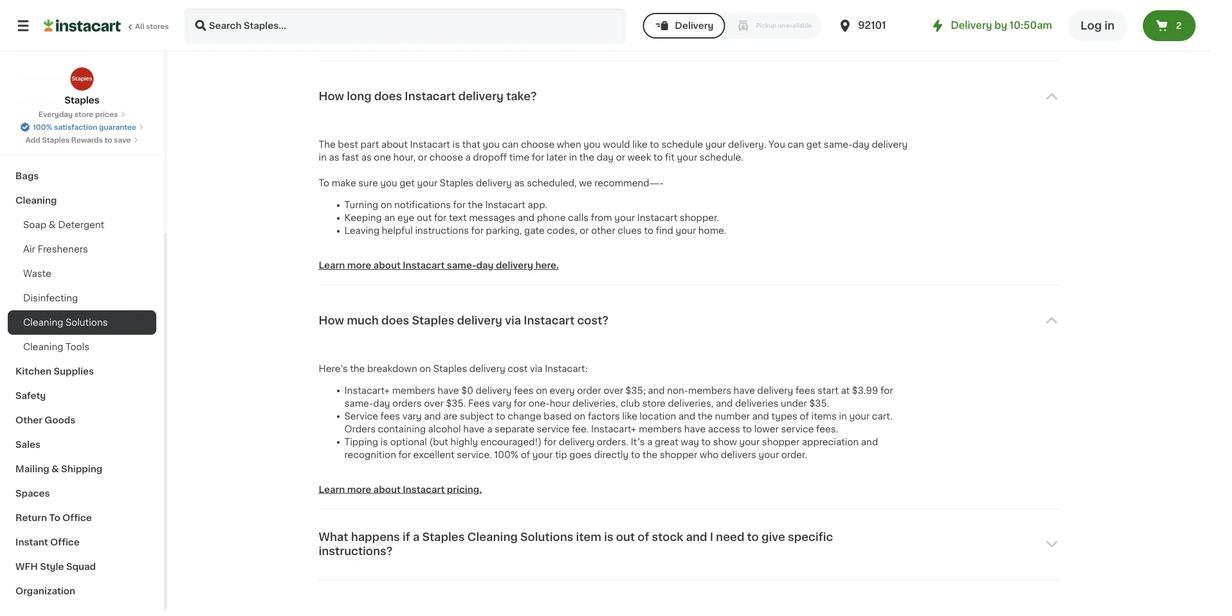 Task type: describe. For each thing, give the bounding box(es) containing it.
are
[[443, 412, 458, 421]]

for up text
[[453, 201, 466, 210]]

squad
[[66, 563, 96, 572]]

club
[[621, 399, 640, 408]]

is inside instacart+ members have $0 delivery fees on every order over $35; and non-members have delivery fees start at $3.99 for same-day orders over $35. fees vary for one-hour deliveries, club store deliveries, and deliveries under $35. service fees vary and are subject to change based on factors like location and the number and types of items in your cart. orders containing alcohol have a separate service fee. instacart+ members have access to lower service fees. tipping is optional (but highly encouraged!) for delivery orders. it's a great way to show your shopper appreciation and recognition for excellent service. 100% of your tip goes directly to the shopper who delivers your order.
[[381, 438, 388, 447]]

deliveries
[[735, 399, 779, 408]]

your down schedule
[[677, 153, 697, 162]]

one-
[[529, 399, 550, 408]]

sales link
[[8, 433, 156, 457]]

100% satisfaction guarantee
[[33, 124, 136, 131]]

to up who
[[701, 438, 711, 447]]

and up alcohol
[[424, 412, 441, 421]]

0 horizontal spatial instacart+
[[344, 386, 390, 395]]

cleaning for cleaning
[[15, 196, 57, 205]]

school
[[15, 50, 48, 59]]

log
[[1081, 20, 1102, 31]]

show
[[713, 438, 737, 447]]

scheduled,
[[527, 179, 577, 188]]

spaces
[[15, 490, 50, 499]]

instacart down excellent
[[403, 485, 445, 494]]

fresheners
[[38, 245, 88, 254]]

service type group
[[643, 13, 822, 39]]

sales
[[15, 441, 41, 450]]

who
[[700, 451, 719, 460]]

1 vertical spatial same-
[[447, 261, 476, 270]]

100% satisfaction guarantee button
[[20, 120, 144, 133]]

learn for learn more about instacart same-day delivery here.
[[319, 261, 345, 270]]

log in
[[1081, 20, 1115, 31]]

kitchen
[[15, 367, 52, 376]]

learn more about how to place an order here.
[[319, 37, 528, 46]]

your up delivers
[[739, 438, 760, 447]]

subject
[[460, 412, 494, 421]]

learn more about instacart pricing. link
[[319, 485, 482, 494]]

have left $0
[[438, 386, 459, 395]]

all
[[135, 23, 144, 30]]

day inside instacart+ members have $0 delivery fees on every order over $35; and non-members have delivery fees start at $3.99 for same-day orders over $35. fees vary for one-hour deliveries, club store deliveries, and deliveries under $35. service fees vary and are subject to change based on factors like location and the number and types of items in your cart. orders containing alcohol have a separate service fee. instacart+ members have access to lower service fees. tipping is optional (but highly encouraged!) for delivery orders. it's a great way to show your shopper appreciation and recognition for excellent service. 100% of your tip goes directly to the shopper who delivers your order.
[[373, 399, 390, 408]]

staples up drink
[[42, 137, 69, 144]]

highly
[[451, 438, 478, 447]]

store inside instacart+ members have $0 delivery fees on every order over $35; and non-members have delivery fees start at $3.99 for same-day orders over $35. fees vary for one-hour deliveries, club store deliveries, and deliveries under $35. service fees vary and are subject to change based on factors like location and the number and types of items in your cart. orders containing alcohol have a separate service fee. instacart+ members have access to lower service fees. tipping is optional (but highly encouraged!) for delivery orders. it's a great way to show your shopper appreciation and recognition for excellent service. 100% of your tip goes directly to the shopper who delivers your order.
[[642, 399, 666, 408]]

schedule.
[[700, 153, 744, 162]]

& for drink
[[41, 147, 49, 156]]

phone
[[537, 214, 566, 223]]

dropoff
[[473, 153, 507, 162]]

for down "optional" on the left
[[398, 451, 411, 460]]

fit
[[665, 153, 675, 162]]

2 horizontal spatial fees
[[796, 386, 815, 395]]

you
[[769, 140, 785, 149]]

notifications
[[394, 201, 451, 210]]

instacart:
[[545, 364, 588, 373]]

to inside , or choose a dropoff time for later in the day or week to fit your schedule. to make sure you get your staples delivery as scheduled, we recommend—-
[[654, 153, 663, 162]]

would
[[603, 140, 630, 149]]

how for how much does staples delivery via instacart cost?
[[319, 315, 344, 326]]

for right $3.99
[[881, 386, 893, 395]]

delivery button
[[643, 13, 725, 39]]

0 horizontal spatial to
[[49, 514, 60, 523]]

and inside what happens if a staples cleaning solutions item is out of stock and i need to give specific instructions?
[[686, 532, 707, 543]]

that
[[462, 140, 480, 149]]

here's the breakdown on staples delivery cost via instacart:
[[319, 364, 588, 373]]

solutions inside what happens if a staples cleaning solutions item is out of stock and i need to give specific instructions?
[[520, 532, 573, 543]]

school supplies
[[15, 50, 90, 59]]

$35;
[[626, 386, 646, 395]]

1 horizontal spatial via
[[530, 364, 543, 373]]

on up fee.
[[574, 412, 586, 421]]

1 vertical spatial office
[[50, 538, 80, 547]]

kitchen supplies
[[15, 367, 94, 376]]

1 horizontal spatial members
[[639, 425, 682, 434]]

your left 'tip' at the bottom left
[[532, 451, 553, 460]]

2 deliveries, from the left
[[668, 399, 714, 408]]

in inside , or choose a dropoff time for later in the day or week to fit your schedule. to make sure you get your staples delivery as scheduled, we recommend—-
[[569, 153, 577, 162]]

non-
[[667, 386, 688, 395]]

is inside what happens if a staples cleaning solutions item is out of stock and i need to give specific instructions?
[[604, 532, 613, 543]]

a right the it's
[[647, 438, 653, 447]]

specific
[[788, 532, 833, 543]]

your inside the best part about instacart is that you can choose when you would like to schedule your delivery. you can get same-day delivery in as fast as one hour
[[705, 140, 726, 149]]

separate
[[495, 425, 535, 434]]

to down the it's
[[631, 451, 640, 460]]

happens
[[351, 532, 400, 543]]

2 horizontal spatial or
[[616, 153, 625, 162]]

add staples rewards to save link
[[26, 135, 139, 145]]

waste link
[[8, 262, 156, 286]]

furniture
[[15, 123, 58, 132]]

1 horizontal spatial an
[[464, 37, 475, 46]]

recommend—-
[[594, 179, 664, 188]]

wfh style squad link
[[8, 555, 156, 580]]

electronics
[[15, 74, 68, 83]]

instacart left cost? on the bottom
[[524, 315, 575, 326]]

and down deliveries
[[752, 412, 769, 421]]

1 horizontal spatial fees
[[514, 386, 534, 395]]

to left save
[[105, 137, 112, 144]]

need
[[716, 532, 745, 543]]

delivers
[[721, 451, 756, 460]]

for down the messages
[[471, 226, 484, 235]]

cleaning inside what happens if a staples cleaning solutions item is out of stock and i need to give specific instructions?
[[467, 532, 518, 543]]

turning
[[344, 201, 378, 210]]

0 horizontal spatial fees
[[381, 412, 400, 421]]

cleaning solutions
[[23, 318, 108, 327]]

order inside instacart+ members have $0 delivery fees on every order over $35; and non-members have delivery fees start at $3.99 for same-day orders over $35. fees vary for one-hour deliveries, club store deliveries, and deliveries under $35. service fees vary and are subject to change based on factors like location and the number and types of items in your cart. orders containing alcohol have a separate service fee. instacart+ members have access to lower service fees. tipping is optional (but highly encouraged!) for delivery orders. it's a great way to show your shopper appreciation and recognition for excellent service. 100% of your tip goes directly to the shopper who delivers your order.
[[577, 386, 601, 395]]

for up change
[[514, 399, 526, 408]]

1 horizontal spatial you
[[483, 140, 500, 149]]

get inside the best part about instacart is that you can choose when you would like to schedule your delivery. you can get same-day delivery in as fast as one hour
[[806, 140, 822, 149]]

for up 'tip' at the bottom left
[[544, 438, 556, 447]]

to inside what happens if a staples cleaning solutions item is out of stock and i need to give specific instructions?
[[747, 532, 759, 543]]

take?
[[506, 91, 537, 102]]

1 service from the left
[[537, 425, 570, 434]]

solutions inside cleaning solutions link
[[66, 318, 108, 327]]

food & drink
[[15, 147, 76, 156]]

learn for learn more about instacart pricing.
[[319, 485, 345, 494]]

about for pricing.
[[373, 485, 401, 494]]

leaving
[[344, 226, 380, 235]]

0 vertical spatial store
[[74, 111, 93, 118]]

92101
[[858, 21, 886, 30]]

0 vertical spatial shipping
[[15, 98, 57, 107]]

0 horizontal spatial shopper
[[660, 451, 698, 460]]

or inside turning on notifications for the instacart app. keeping an eye out for text messages and phone calls from your instacart shopper. leaving helpful instructions for parking, gate codes, or other clues to find your home.
[[580, 226, 589, 235]]

to left lower in the right of the page
[[743, 425, 752, 434]]

alcohol
[[428, 425, 461, 434]]

other goods
[[15, 416, 75, 425]]

0 vertical spatial order
[[478, 37, 503, 46]]

furniture link
[[8, 115, 156, 140]]

2 horizontal spatial you
[[584, 140, 601, 149]]

have down subject
[[463, 425, 485, 434]]

2 $35. from the left
[[809, 399, 829, 408]]

1 vertical spatial vary
[[403, 412, 422, 421]]

return
[[15, 514, 47, 523]]

delivery for delivery by 10:50am
[[951, 21, 992, 30]]

we
[[579, 179, 592, 188]]

out inside turning on notifications for the instacart app. keeping an eye out for text messages and phone calls from your instacart shopper. leaving helpful instructions for parking, gate codes, or other clues to find your home.
[[417, 214, 432, 223]]

what happens if a staples cleaning solutions item is out of stock and i need to give specific instructions? button
[[319, 522, 1060, 568]]

much
[[347, 315, 379, 326]]

text
[[449, 214, 467, 223]]

day inside the best part about instacart is that you can choose when you would like to schedule your delivery. you can get same-day delivery in as fast as one hour
[[853, 140, 870, 149]]

choose inside the best part about instacart is that you can choose when you would like to schedule your delivery. you can get same-day delivery in as fast as one hour
[[521, 140, 555, 149]]

clues
[[618, 226, 642, 235]]

wfh
[[15, 563, 38, 572]]

same- for delivery
[[824, 140, 853, 149]]

like inside instacart+ members have $0 delivery fees on every order over $35; and non-members have delivery fees start at $3.99 for same-day orders over $35. fees vary for one-hour deliveries, club store deliveries, and deliveries under $35. service fees vary and are subject to change based on factors like location and the number and types of items in your cart. orders containing alcohol have a separate service fee. instacart+ members have access to lower service fees. tipping is optional (but highly encouraged!) for delivery orders. it's a great way to show your shopper appreciation and recognition for excellent service. 100% of your tip goes directly to the shopper who delivers your order.
[[622, 412, 637, 421]]

staples inside dropdown button
[[412, 315, 454, 326]]

and right $35;
[[648, 386, 665, 395]]

0 horizontal spatial members
[[392, 386, 435, 395]]

your left order.
[[759, 451, 779, 460]]

rewards
[[71, 137, 103, 144]]

0 horizontal spatial over
[[424, 399, 444, 408]]

to up the separate
[[496, 412, 505, 421]]

& for detergent
[[49, 221, 56, 230]]

staples logo image
[[70, 67, 94, 91]]

of inside what happens if a staples cleaning solutions item is out of stock and i need to give specific instructions?
[[638, 532, 649, 543]]

air
[[23, 245, 35, 254]]

other goods link
[[8, 408, 156, 433]]

a inside , or choose a dropoff time for later in the day or week to fit your schedule. to make sure you get your staples delivery as scheduled, we recommend—-
[[465, 153, 471, 162]]

(but
[[429, 438, 448, 447]]

your down shopper.
[[676, 226, 696, 235]]

and down cart.
[[861, 438, 878, 447]]

a down subject
[[487, 425, 492, 434]]

safety link
[[8, 384, 156, 408]]

recognition
[[344, 451, 396, 460]]

to right the how
[[424, 37, 434, 46]]

instant office
[[15, 538, 80, 547]]

,
[[413, 153, 416, 162]]

mailing & shipping
[[15, 465, 102, 474]]

1 horizontal spatial shopper
[[762, 438, 800, 447]]

via inside dropdown button
[[505, 315, 521, 326]]

instacart up find
[[637, 214, 678, 223]]

staples inside , or choose a dropoff time for later in the day or week to fit your schedule. to make sure you get your staples delivery as scheduled, we recommend—-
[[440, 179, 474, 188]]

containing
[[378, 425, 426, 434]]

cost
[[508, 364, 528, 373]]

on right breakdown
[[420, 364, 431, 373]]

your left cart.
[[849, 412, 870, 421]]

instacart up the messages
[[485, 201, 526, 210]]

to inside , or choose a dropoff time for later in the day or week to fit your schedule. to make sure you get your staples delivery as scheduled, we recommend—-
[[319, 179, 329, 188]]

get inside , or choose a dropoff time for later in the day or week to fit your schedule. to make sure you get your staples delivery as scheduled, we recommend—-
[[400, 179, 415, 188]]

2 button
[[1143, 10, 1196, 41]]

order.
[[781, 451, 807, 460]]

cleaning for cleaning solutions
[[23, 318, 63, 327]]

0 vertical spatial here.
[[505, 37, 528, 46]]

more for learn more about instacart same-day delivery here.
[[347, 261, 371, 270]]

types
[[772, 412, 798, 421]]

helpful
[[382, 226, 413, 235]]



Task type: vqa. For each thing, say whether or not it's contained in the screenshot.
Shopper Help
no



Task type: locate. For each thing, give the bounding box(es) containing it.
delivery inside the best part about instacart is that you can choose when you would like to schedule your delivery. you can get same-day delivery in as fast as one hour
[[872, 140, 908, 149]]

0 vertical spatial learn
[[319, 37, 345, 46]]

everyday store prices link
[[38, 109, 126, 120]]

in down when
[[569, 153, 577, 162]]

1 vertical spatial more
[[347, 261, 371, 270]]

the up the messages
[[468, 201, 483, 210]]

0 vertical spatial hour
[[393, 153, 413, 162]]

like up week
[[632, 140, 648, 149]]

does for much
[[381, 315, 409, 326]]

have up way
[[684, 425, 706, 434]]

about for same-
[[373, 261, 401, 270]]

fees up "containing" at the bottom left of the page
[[381, 412, 400, 421]]

of down under
[[800, 412, 809, 421]]

1 more from the top
[[347, 37, 371, 46]]

a inside what happens if a staples cleaning solutions item is out of stock and i need to give specific instructions?
[[413, 532, 420, 543]]

$3.99
[[852, 386, 878, 395]]

part
[[361, 140, 379, 149]]

fast
[[342, 153, 359, 162]]

to left the "give" on the right bottom of the page
[[747, 532, 759, 543]]

staples right if at left bottom
[[422, 532, 465, 543]]

members up number
[[688, 386, 731, 395]]

2 vertical spatial learn
[[319, 485, 345, 494]]

1 vertical spatial an
[[384, 214, 395, 223]]

0 horizontal spatial hour
[[393, 153, 413, 162]]

more left the how
[[347, 37, 371, 46]]

make
[[332, 179, 356, 188]]

delivery inside , or choose a dropoff time for later in the day or week to fit your schedule. to make sure you get your staples delivery as scheduled, we recommend—-
[[476, 179, 512, 188]]

excellent
[[413, 451, 455, 460]]

100% inside instacart+ members have $0 delivery fees on every order over $35; and non-members have delivery fees start at $3.99 for same-day orders over $35. fees vary for one-hour deliveries, club store deliveries, and deliveries under $35. service fees vary and are subject to change based on factors like location and the number and types of items in your cart. orders containing alcohol have a separate service fee. instacart+ members have access to lower service fees. tipping is optional (but highly encouraged!) for delivery orders. it's a great way to show your shopper appreciation and recognition for excellent service. 100% of your tip goes directly to the shopper who delivers your order.
[[494, 451, 519, 460]]

is left that
[[453, 140, 460, 149]]

everyday store prices
[[38, 111, 118, 118]]

0 vertical spatial &
[[41, 147, 49, 156]]

1 vertical spatial shipping
[[61, 465, 102, 474]]

to inside turning on notifications for the instacart app. keeping an eye out for text messages and phone calls from your instacart shopper. leaving helpful instructions for parking, gate codes, or other clues to find your home.
[[644, 226, 654, 235]]

other
[[15, 416, 42, 425]]

about for to
[[373, 37, 401, 46]]

guarantee
[[99, 124, 136, 131]]

1 horizontal spatial delivery
[[951, 21, 992, 30]]

item
[[576, 532, 601, 543]]

10:50am
[[1010, 21, 1052, 30]]

as for the
[[329, 153, 339, 162]]

1 vertical spatial instacart+
[[591, 425, 637, 434]]

stores
[[146, 23, 169, 30]]

& right soap
[[49, 221, 56, 230]]

1 horizontal spatial order
[[577, 386, 601, 395]]

get down ,
[[400, 179, 415, 188]]

1 vertical spatial here.
[[535, 261, 559, 270]]

the
[[319, 140, 336, 149]]

1 horizontal spatial service
[[781, 425, 814, 434]]

hour inside the best part about instacart is that you can choose when you would like to schedule your delivery. you can get same-day delivery in as fast as one hour
[[393, 153, 413, 162]]

you inside , or choose a dropoff time for later in the day or week to fit your schedule. to make sure you get your staples delivery as scheduled, we recommend—-
[[380, 179, 397, 188]]

organization
[[15, 587, 75, 596]]

as down part
[[361, 153, 372, 162]]

vary right fees
[[492, 399, 512, 408]]

None search field
[[184, 8, 626, 44]]

over up club
[[604, 386, 623, 395]]

3 more from the top
[[347, 485, 371, 494]]

day inside , or choose a dropoff time for later in the day or week to fit your schedule. to make sure you get your staples delivery as scheduled, we recommend—-
[[597, 153, 614, 162]]

the right here's
[[350, 364, 365, 373]]

1 vertical spatial supplies
[[54, 367, 94, 376]]

0 vertical spatial of
[[800, 412, 809, 421]]

your up clues
[[615, 214, 635, 223]]

you
[[483, 140, 500, 149], [584, 140, 601, 149], [380, 179, 397, 188]]

0 horizontal spatial as
[[329, 153, 339, 162]]

0 horizontal spatial of
[[521, 451, 530, 460]]

you up dropoff
[[483, 140, 500, 149]]

find
[[656, 226, 673, 235]]

out down notifications
[[417, 214, 432, 223]]

0 horizontal spatial deliveries,
[[573, 399, 618, 408]]

supplies for school supplies
[[50, 50, 90, 59]]

1 vertical spatial does
[[381, 315, 409, 326]]

as for ,
[[514, 179, 525, 188]]

all stores link
[[44, 8, 170, 44]]

out inside what happens if a staples cleaning solutions item is out of stock and i need to give specific instructions?
[[616, 532, 635, 543]]

appreciation
[[802, 438, 859, 447]]

1 horizontal spatial as
[[361, 153, 372, 162]]

soap & detergent link
[[8, 213, 156, 237]]

to
[[319, 179, 329, 188], [49, 514, 60, 523]]

instacart down instructions
[[403, 261, 445, 270]]

best
[[338, 140, 358, 149]]

Search field
[[185, 9, 625, 42]]

your up notifications
[[417, 179, 438, 188]]

drink
[[51, 147, 76, 156]]

1 horizontal spatial of
[[638, 532, 649, 543]]

spaces link
[[8, 482, 156, 506]]

0 vertical spatial to
[[319, 179, 329, 188]]

2 learn from the top
[[319, 261, 345, 270]]

0 vertical spatial more
[[347, 37, 371, 46]]

instacart+
[[344, 386, 390, 395], [591, 425, 637, 434]]

& right the mailing
[[51, 465, 59, 474]]

1 deliveries, from the left
[[573, 399, 618, 408]]

tipping
[[344, 438, 378, 447]]

staples up everyday store prices link
[[65, 96, 99, 105]]

0 vertical spatial supplies
[[50, 50, 90, 59]]

of down encouraged!)
[[521, 451, 530, 460]]

supplies down tools
[[54, 367, 94, 376]]

in inside log in button
[[1105, 20, 1115, 31]]

and up number
[[716, 399, 733, 408]]

satisfaction
[[54, 124, 97, 131]]

hour inside instacart+ members have $0 delivery fees on every order over $35; and non-members have delivery fees start at $3.99 for same-day orders over $35. fees vary for one-hour deliveries, club store deliveries, and deliveries under $35. service fees vary and are subject to change based on factors like location and the number and types of items in your cart. orders containing alcohol have a separate service fee. instacart+ members have access to lower service fees. tipping is optional (but highly encouraged!) for delivery orders. it's a great way to show your shopper appreciation and recognition for excellent service. 100% of your tip goes directly to the shopper who delivers your order.
[[550, 399, 570, 408]]

more for learn more about how to place an order here.
[[347, 37, 371, 46]]

how for how long does instacart delivery take?
[[319, 91, 344, 102]]

in inside instacart+ members have $0 delivery fees on every order over $35; and non-members have delivery fees start at $3.99 for same-day orders over $35. fees vary for one-hour deliveries, club store deliveries, and deliveries under $35. service fees vary and are subject to change based on factors like location and the number and types of items in your cart. orders containing alcohol have a separate service fee. instacart+ members have access to lower service fees. tipping is optional (but highly encouraged!) for delivery orders. it's a great way to show your shopper appreciation and recognition for excellent service. 100% of your tip goes directly to the shopper who delivers your order.
[[839, 412, 847, 421]]

1 $35. from the left
[[446, 399, 466, 408]]

a down that
[[465, 153, 471, 162]]

2 service from the left
[[781, 425, 814, 434]]

1 vertical spatial shopper
[[660, 451, 698, 460]]

1 horizontal spatial store
[[642, 399, 666, 408]]

& right food
[[41, 147, 49, 156]]

on up one-
[[536, 386, 547, 395]]

deliveries, down non-
[[668, 399, 714, 408]]

2 how from the top
[[319, 315, 344, 326]]

$35. up are on the bottom of the page
[[446, 399, 466, 408]]

turning on notifications for the instacart app. keeping an eye out for text messages and phone calls from your instacart shopper. leaving helpful instructions for parking, gate codes, or other clues to find your home.
[[344, 201, 727, 235]]

electronics link
[[8, 66, 156, 91]]

3 learn from the top
[[319, 485, 345, 494]]

lower
[[754, 425, 779, 434]]

1 horizontal spatial or
[[580, 226, 589, 235]]

$35. up items
[[809, 399, 829, 408]]

$0
[[461, 386, 473, 395]]

a
[[465, 153, 471, 162], [487, 425, 492, 434], [647, 438, 653, 447], [413, 532, 420, 543]]

how
[[403, 37, 422, 46]]

1 horizontal spatial is
[[453, 140, 460, 149]]

eye
[[398, 214, 414, 223]]

0 vertical spatial instacart+
[[344, 386, 390, 395]]

1 horizontal spatial hour
[[550, 399, 570, 408]]

like inside the best part about instacart is that you can choose when you would like to schedule your delivery. you can get same-day delivery in as fast as one hour
[[632, 140, 648, 149]]

save
[[114, 137, 131, 144]]

via up cost
[[505, 315, 521, 326]]

1 horizontal spatial here.
[[535, 261, 559, 270]]

1 horizontal spatial vary
[[492, 399, 512, 408]]

1 can from the left
[[502, 140, 519, 149]]

delivery by 10:50am link
[[930, 18, 1052, 33]]

the down the it's
[[643, 451, 658, 460]]

and inside turning on notifications for the instacart app. keeping an eye out for text messages and phone calls from your instacart shopper. leaving helpful instructions for parking, gate codes, or other clues to find your home.
[[518, 214, 535, 223]]

delivery
[[458, 91, 504, 102], [872, 140, 908, 149], [476, 179, 512, 188], [496, 261, 533, 270], [457, 315, 502, 326], [469, 364, 505, 373], [476, 386, 512, 395], [757, 386, 793, 395], [559, 438, 595, 447]]

same- up service at the left bottom of the page
[[344, 399, 373, 408]]

shipping up "everyday"
[[15, 98, 57, 107]]

bags
[[15, 172, 39, 181]]

staples up $0
[[433, 364, 467, 373]]

0 vertical spatial via
[[505, 315, 521, 326]]

items
[[812, 412, 837, 421]]

1 vertical spatial how
[[319, 315, 344, 326]]

learn more about how to place an order here. link
[[319, 37, 528, 46]]

is inside the best part about instacart is that you can choose when you would like to schedule your delivery. you can get same-day delivery in as fast as one hour
[[453, 140, 460, 149]]

1 horizontal spatial deliveries,
[[668, 399, 714, 408]]

store
[[74, 111, 93, 118], [642, 399, 666, 408]]

2 vertical spatial is
[[604, 532, 613, 543]]

solutions up cleaning tools link
[[66, 318, 108, 327]]

more for learn more about instacart pricing.
[[347, 485, 371, 494]]

0 vertical spatial over
[[604, 386, 623, 395]]

100%
[[33, 124, 52, 131], [494, 451, 519, 460]]

1 vertical spatial is
[[381, 438, 388, 447]]

1 vertical spatial out
[[616, 532, 635, 543]]

here. down gate
[[535, 261, 559, 270]]

0 horizontal spatial can
[[502, 140, 519, 149]]

is
[[453, 140, 460, 149], [381, 438, 388, 447], [604, 532, 613, 543]]

hour right 'one'
[[393, 153, 413, 162]]

members up "orders"
[[392, 386, 435, 395]]

cleaning for cleaning tools
[[23, 343, 63, 352]]

1 horizontal spatial instacart+
[[591, 425, 637, 434]]

0 vertical spatial office
[[62, 514, 92, 523]]

staples up here's the breakdown on staples delivery cost via instacart:
[[412, 315, 454, 326]]

and
[[518, 214, 535, 223], [648, 386, 665, 395], [716, 399, 733, 408], [424, 412, 441, 421], [679, 412, 696, 421], [752, 412, 769, 421], [861, 438, 878, 447], [686, 532, 707, 543]]

delivery for delivery
[[675, 21, 714, 30]]

0 horizontal spatial same-
[[344, 399, 373, 408]]

over up are on the bottom of the page
[[424, 399, 444, 408]]

1 horizontal spatial $35.
[[809, 399, 829, 408]]

0 vertical spatial how
[[319, 91, 344, 102]]

0 horizontal spatial 100%
[[33, 124, 52, 131]]

an right place
[[464, 37, 475, 46]]

0 vertical spatial get
[[806, 140, 822, 149]]

about down helpful
[[373, 261, 401, 270]]

0 vertical spatial is
[[453, 140, 460, 149]]

0 horizontal spatial you
[[380, 179, 397, 188]]

as inside , or choose a dropoff time for later in the day or week to fit your schedule. to make sure you get your staples delivery as scheduled, we recommend—-
[[514, 179, 525, 188]]

an inside turning on notifications for the instacart app. keeping an eye out for text messages and phone calls from your instacart shopper. leaving helpful instructions for parking, gate codes, or other clues to find your home.
[[384, 214, 395, 223]]

1 horizontal spatial out
[[616, 532, 635, 543]]

0 vertical spatial same-
[[824, 140, 853, 149]]

staples
[[65, 96, 99, 105], [42, 137, 69, 144], [440, 179, 474, 188], [412, 315, 454, 326], [433, 364, 467, 373], [422, 532, 465, 543]]

cleaning down disinfecting
[[23, 318, 63, 327]]

the up access
[[698, 412, 713, 421]]

1 vertical spatial order
[[577, 386, 601, 395]]

service
[[344, 412, 378, 421]]

2 more from the top
[[347, 261, 371, 270]]

2 vertical spatial of
[[638, 532, 649, 543]]

0 horizontal spatial here.
[[505, 37, 528, 46]]

i
[[710, 532, 713, 543]]

you right when
[[584, 140, 601, 149]]

1 vertical spatial get
[[400, 179, 415, 188]]

1 horizontal spatial to
[[319, 179, 329, 188]]

0 horizontal spatial $35.
[[446, 399, 466, 408]]

0 horizontal spatial out
[[417, 214, 432, 223]]

members down the 'location'
[[639, 425, 682, 434]]

here. up the take? at the left top
[[505, 37, 528, 46]]

schedule
[[662, 140, 703, 149]]

0 horizontal spatial is
[[381, 438, 388, 447]]

on inside turning on notifications for the instacart app. keeping an eye out for text messages and phone calls from your instacart shopper. leaving helpful instructions for parking, gate codes, or other clues to find your home.
[[381, 201, 392, 210]]

1 horizontal spatial shipping
[[61, 465, 102, 474]]

service down types
[[781, 425, 814, 434]]

to
[[424, 37, 434, 46], [105, 137, 112, 144], [650, 140, 659, 149], [654, 153, 663, 162], [644, 226, 654, 235], [496, 412, 505, 421], [743, 425, 752, 434], [701, 438, 711, 447], [631, 451, 640, 460], [747, 532, 759, 543]]

1 learn from the top
[[319, 37, 345, 46]]

and left i
[[686, 532, 707, 543]]

your up schedule.
[[705, 140, 726, 149]]

0 vertical spatial like
[[632, 140, 648, 149]]

shipping link
[[8, 91, 156, 115]]

cleaning up soap
[[15, 196, 57, 205]]

2 vertical spatial same-
[[344, 399, 373, 408]]

like down club
[[622, 412, 637, 421]]

0 vertical spatial choose
[[521, 140, 555, 149]]

tools
[[66, 343, 89, 352]]

0 horizontal spatial choose
[[430, 153, 463, 162]]

instacart logo image
[[44, 18, 121, 33]]

2 vertical spatial &
[[51, 465, 59, 474]]

can up time
[[502, 140, 519, 149]]

same- inside the best part about instacart is that you can choose when you would like to schedule your delivery. you can get same-day delivery in as fast as one hour
[[824, 140, 853, 149]]

office up wfh style squad
[[50, 538, 80, 547]]

same- for orders
[[344, 399, 373, 408]]

shopper up order.
[[762, 438, 800, 447]]

choose up time
[[521, 140, 555, 149]]

in inside the best part about instacart is that you can choose when you would like to schedule your delivery. you can get same-day delivery in as fast as one hour
[[319, 153, 327, 162]]

change
[[508, 412, 541, 421]]

the inside , or choose a dropoff time for later in the day or week to fit your schedule. to make sure you get your staples delivery as scheduled, we recommend—-
[[579, 153, 594, 162]]

0 horizontal spatial or
[[418, 153, 427, 162]]

and up gate
[[518, 214, 535, 223]]

about inside the best part about instacart is that you can choose when you would like to schedule your delivery. you can get same-day delivery in as fast as one hour
[[381, 140, 408, 149]]

to up week
[[650, 140, 659, 149]]

learn more about instacart pricing.
[[319, 485, 482, 494]]

to inside the best part about instacart is that you can choose when you would like to schedule your delivery. you can get same-day delivery in as fast as one hour
[[650, 140, 659, 149]]

on
[[381, 201, 392, 210], [420, 364, 431, 373], [536, 386, 547, 395], [574, 412, 586, 421]]

0 horizontal spatial via
[[505, 315, 521, 326]]

soap & detergent
[[23, 221, 104, 230]]

0 horizontal spatial vary
[[403, 412, 422, 421]]

does inside the how long does instacart delivery take? dropdown button
[[374, 91, 402, 102]]

or down would
[[616, 153, 625, 162]]

100% inside button
[[33, 124, 52, 131]]

1 vertical spatial via
[[530, 364, 543, 373]]

1 horizontal spatial can
[[788, 140, 804, 149]]

1 how from the top
[[319, 91, 344, 102]]

1 horizontal spatial over
[[604, 386, 623, 395]]

learn for learn more about how to place an order here.
[[319, 37, 345, 46]]

instant
[[15, 538, 48, 547]]

what
[[319, 532, 348, 543]]

more down recognition
[[347, 485, 371, 494]]

get
[[806, 140, 822, 149], [400, 179, 415, 188]]

1 vertical spatial 100%
[[494, 451, 519, 460]]

organization link
[[8, 580, 156, 604]]

& for shipping
[[51, 465, 59, 474]]

0 horizontal spatial get
[[400, 179, 415, 188]]

the
[[579, 153, 594, 162], [468, 201, 483, 210], [350, 364, 365, 373], [698, 412, 713, 421], [643, 451, 658, 460]]

optional
[[390, 438, 427, 447]]

disinfecting link
[[8, 286, 156, 311]]

1 horizontal spatial choose
[[521, 140, 555, 149]]

can right you
[[788, 140, 804, 149]]

supplies for kitchen supplies
[[54, 367, 94, 376]]

2 horizontal spatial members
[[688, 386, 731, 395]]

instacart down learn more about how to place an order here. link
[[405, 91, 456, 102]]

orders.
[[597, 438, 629, 447]]

cleaning down pricing.
[[467, 532, 518, 543]]

fees up under
[[796, 386, 815, 395]]

2 can from the left
[[788, 140, 804, 149]]

2 horizontal spatial same-
[[824, 140, 853, 149]]

1 vertical spatial solutions
[[520, 532, 573, 543]]

to left find
[[644, 226, 654, 235]]

does inside how much does staples delivery via instacart cost? dropdown button
[[381, 315, 409, 326]]

same- down instructions
[[447, 261, 476, 270]]

the inside turning on notifications for the instacart app. keeping an eye out for text messages and phone calls from your instacart shopper. leaving helpful instructions for parking, gate codes, or other clues to find your home.
[[468, 201, 483, 210]]

office
[[62, 514, 92, 523], [50, 538, 80, 547]]

1 horizontal spatial same-
[[447, 261, 476, 270]]

is right item
[[604, 532, 613, 543]]

is up recognition
[[381, 438, 388, 447]]

here's
[[319, 364, 348, 373]]

instacart inside the best part about instacart is that you can choose when you would like to schedule your delivery. you can get same-day delivery in as fast as one hour
[[410, 140, 450, 149]]

vary down "orders"
[[403, 412, 422, 421]]

1 vertical spatial &
[[49, 221, 56, 230]]

via
[[505, 315, 521, 326], [530, 364, 543, 373]]

have up deliveries
[[734, 386, 755, 395]]

in down the
[[319, 153, 327, 162]]

app.
[[528, 201, 547, 210]]

delivery inside delivery button
[[675, 21, 714, 30]]

0 horizontal spatial solutions
[[66, 318, 108, 327]]

cleaning up kitchen at left
[[23, 343, 63, 352]]

2 vertical spatial more
[[347, 485, 371, 494]]

delivery inside delivery by 10:50am 'link'
[[951, 21, 992, 30]]

2 horizontal spatial as
[[514, 179, 525, 188]]

same- inside instacart+ members have $0 delivery fees on every order over $35; and non-members have delivery fees start at $3.99 for same-day orders over $35. fees vary for one-hour deliveries, club store deliveries, and deliveries under $35. service fees vary and are subject to change based on factors like location and the number and types of items in your cart. orders containing alcohol have a separate service fee. instacart+ members have access to lower service fees. tipping is optional (but highly encouraged!) for delivery orders. it's a great way to show your shopper appreciation and recognition for excellent service. 100% of your tip goes directly to the shopper who delivers your order.
[[344, 399, 373, 408]]

does right long
[[374, 91, 402, 102]]

more down leaving on the top left of the page
[[347, 261, 371, 270]]

same-
[[824, 140, 853, 149], [447, 261, 476, 270], [344, 399, 373, 408]]

in right items
[[839, 412, 847, 421]]

and up way
[[679, 412, 696, 421]]

staples inside what happens if a staples cleaning solutions item is out of stock and i need to give specific instructions?
[[422, 532, 465, 543]]

to left make
[[319, 179, 329, 188]]

bags link
[[8, 164, 156, 188]]

when
[[557, 140, 581, 149]]

from
[[591, 214, 612, 223]]

0 vertical spatial solutions
[[66, 318, 108, 327]]

0 vertical spatial does
[[374, 91, 402, 102]]

you right sure
[[380, 179, 397, 188]]

can
[[502, 140, 519, 149], [788, 140, 804, 149]]

shopper.
[[680, 214, 719, 223]]

0 horizontal spatial an
[[384, 214, 395, 223]]

to right 'return'
[[49, 514, 60, 523]]

for inside , or choose a dropoff time for later in the day or week to fit your schedule. to make sure you get your staples delivery as scheduled, we recommend—-
[[532, 153, 544, 162]]

delivery.
[[728, 140, 766, 149]]

0 vertical spatial vary
[[492, 399, 512, 408]]

for up instructions
[[434, 214, 447, 223]]

choose inside , or choose a dropoff time for later in the day or week to fit your schedule. to make sure you get your staples delivery as scheduled, we recommend—-
[[430, 153, 463, 162]]

how left much
[[319, 315, 344, 326]]

choose down that
[[430, 153, 463, 162]]

does right much
[[381, 315, 409, 326]]

the down when
[[579, 153, 594, 162]]

0 vertical spatial an
[[464, 37, 475, 46]]

tip
[[555, 451, 567, 460]]

time
[[509, 153, 530, 162]]

instacart+ members have $0 delivery fees on every order over $35; and non-members have delivery fees start at $3.99 for same-day orders over $35. fees vary for one-hour deliveries, club store deliveries, and deliveries under $35. service fees vary and are subject to change based on factors like location and the number and types of items in your cart. orders containing alcohol have a separate service fee. instacart+ members have access to lower service fees. tipping is optional (but highly encouraged!) for delivery orders. it's a great way to show your shopper appreciation and recognition for excellent service. 100% of your tip goes directly to the shopper who delivers your order.
[[344, 386, 895, 460]]

order right place
[[478, 37, 503, 46]]

instacart
[[405, 91, 456, 102], [410, 140, 450, 149], [485, 201, 526, 210], [637, 214, 678, 223], [403, 261, 445, 270], [524, 315, 575, 326], [403, 485, 445, 494]]

does for long
[[374, 91, 402, 102]]



